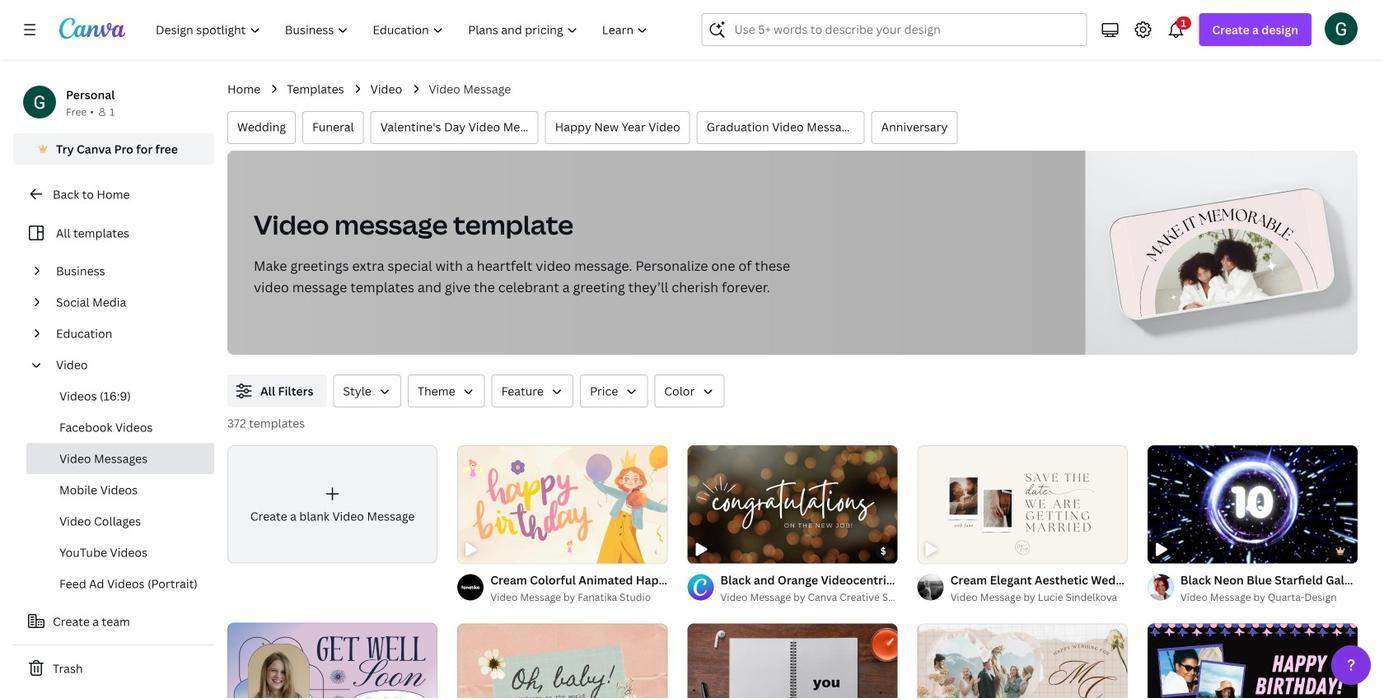 Task type: vqa. For each thing, say whether or not it's contained in the screenshot.
right request
no



Task type: describe. For each thing, give the bounding box(es) containing it.
top level navigation element
[[145, 13, 662, 46]]

Search search field
[[734, 14, 1076, 45]]



Task type: locate. For each thing, give the bounding box(es) containing it.
None search field
[[702, 13, 1087, 46]]

greg robinson image
[[1325, 12, 1358, 45]]

video message template image
[[1085, 151, 1358, 355], [1125, 190, 1318, 317]]

create a blank video message element
[[227, 446, 438, 564]]



